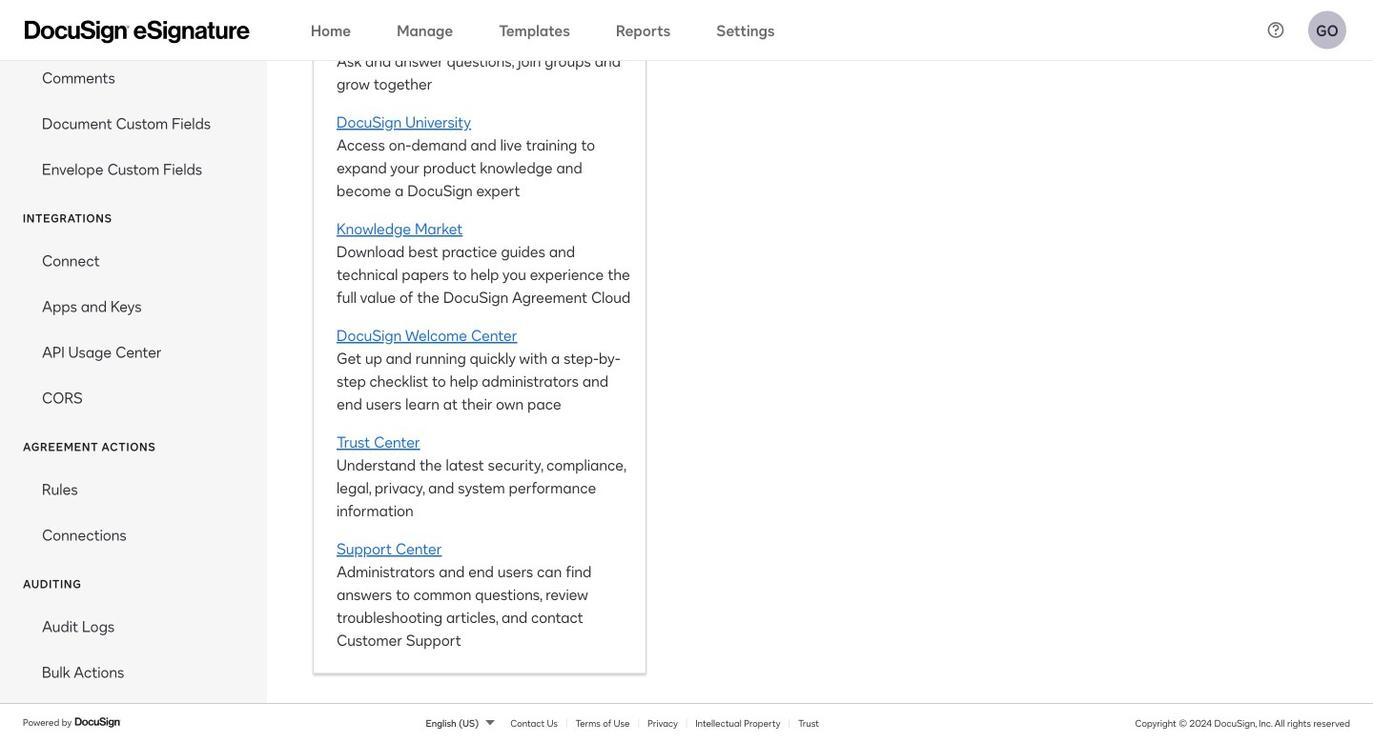 Task type: describe. For each thing, give the bounding box(es) containing it.
agreement actions element
[[0, 466, 267, 558]]

integrations element
[[0, 238, 267, 421]]

signing and sending element
[[0, 0, 267, 192]]



Task type: vqa. For each thing, say whether or not it's contained in the screenshot.
"Your uploaded profile image" at top right
no



Task type: locate. For each thing, give the bounding box(es) containing it.
docusign admin image
[[25, 21, 250, 43]]

docusign image
[[75, 715, 122, 731]]

auditing element
[[0, 604, 267, 695]]



